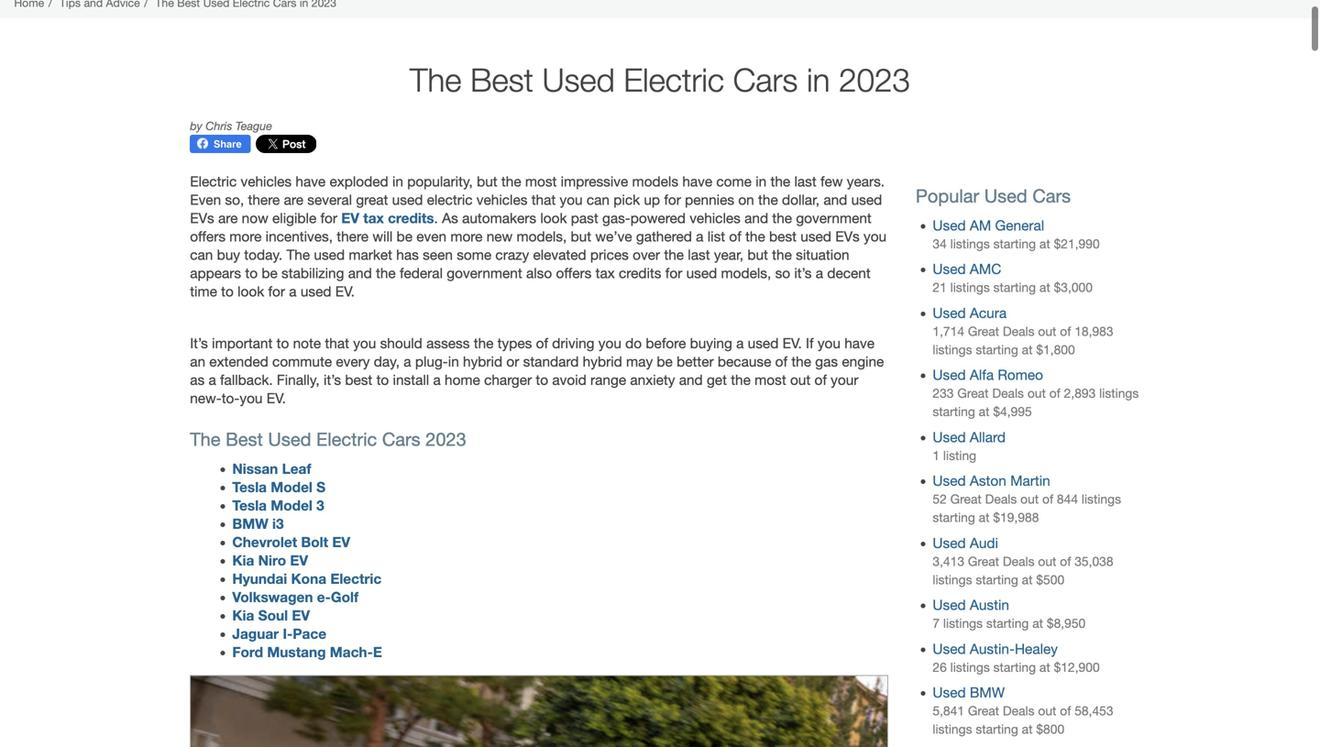 Task type: locate. For each thing, give the bounding box(es) containing it.
austin
[[970, 597, 1010, 614]]

great down the audi in the right bottom of the page
[[969, 554, 1000, 569]]

1 horizontal spatial 2023
[[839, 61, 911, 99]]

1
[[933, 448, 940, 463]]

1 tesla from the top
[[232, 479, 267, 496]]

and down on in the top right of the page
[[745, 210, 769, 227]]

today.
[[244, 247, 283, 263]]

tesla up bmw i3 link
[[232, 497, 267, 514]]

you up decent
[[864, 228, 887, 245]]

more
[[230, 228, 262, 245], [451, 228, 483, 245]]

starting down austin
[[987, 617, 1030, 631]]

1 horizontal spatial more
[[451, 228, 483, 245]]

1 vertical spatial credits
[[619, 265, 662, 282]]

0 vertical spatial but
[[477, 173, 498, 190]]

have up several
[[296, 173, 326, 190]]

that up automakers
[[532, 192, 556, 208]]

7
[[933, 617, 940, 631]]

233 great deals out of 2,893 listings starting at
[[933, 386, 1140, 419]]

even
[[190, 192, 221, 208]]

1 horizontal spatial there
[[337, 228, 369, 245]]

1 horizontal spatial that
[[532, 192, 556, 208]]

of up $800
[[1061, 704, 1072, 719]]

0 horizontal spatial look
[[238, 284, 264, 300]]

1 horizontal spatial tax
[[596, 265, 615, 282]]

teague
[[236, 119, 272, 133]]

out inside the 3,413 great deals out of 35,038 listings starting at
[[1039, 554, 1057, 569]]

government down some
[[447, 265, 523, 282]]

most down because
[[755, 372, 787, 388]]

deals inside 5,841 great deals out of 58,453 listings starting at
[[1003, 704, 1035, 719]]

0 vertical spatial cars
[[734, 61, 798, 99]]

0 horizontal spatial best
[[226, 429, 263, 450]]

used inside used austin-healey 26 listings starting at $12,900
[[933, 641, 967, 658]]

and inside it's important to note that you should assess the types of driving you do before buying a used ev. if you have an extended commute every day, a plug-in hybrid or standard hybrid may be better because of the gas engine as a fallback. finally, it's best to install a home charger to avoid range anxiety and get the most out of your new-to-you ev.
[[679, 372, 703, 388]]

2 horizontal spatial have
[[845, 335, 875, 352]]

out for used bmw
[[1039, 704, 1057, 719]]

at left $800
[[1023, 722, 1033, 737]]

0 vertical spatial there
[[248, 192, 280, 208]]

but down past
[[571, 228, 592, 245]]

offers down elevated
[[556, 265, 592, 282]]

of inside 52 great deals out of 844 listings starting at
[[1043, 492, 1054, 507]]

$19,988
[[994, 511, 1040, 525]]

come
[[717, 173, 752, 190]]

used down years.
[[852, 192, 883, 208]]

1 vertical spatial tesla
[[232, 497, 267, 514]]

starting down used austin-healey link
[[994, 660, 1037, 675]]

2 horizontal spatial be
[[657, 353, 673, 370]]

2023 nissan leaf preview summaryimage image
[[190, 676, 889, 748]]

you down fallback.
[[240, 390, 263, 407]]

listings inside used austin-healey 26 listings starting at $12,900
[[951, 660, 991, 675]]

there inside . as automakers look past gas-powered vehicles and the government offers more incentives, there will be even more new models, but we've gathered a list of the best used evs you can buy today. the used market has seen some crazy elevated prices over the last year, but the situation appears to be stabilizing and the federal government also offers tax credits for used models, so it's a decent time to look for a used ev.
[[337, 228, 369, 245]]

have
[[296, 173, 326, 190], [683, 173, 713, 190], [845, 335, 875, 352]]

1 vertical spatial 2023
[[426, 429, 467, 450]]

0 horizontal spatial credits
[[388, 210, 434, 227]]

0 vertical spatial last
[[795, 173, 817, 190]]

at left "$3,000"
[[1040, 280, 1051, 295]]

but
[[477, 173, 498, 190], [571, 228, 592, 245], [748, 247, 769, 263]]

great for alfa
[[958, 386, 989, 401]]

best down every
[[345, 372, 373, 388]]

nissan
[[232, 460, 278, 477]]

1 vertical spatial that
[[325, 335, 349, 352]]

important
[[212, 335, 273, 352]]

aston
[[970, 473, 1007, 490]]

kia niro ev link
[[232, 552, 308, 569]]

out inside it's important to note that you should assess the types of driving you do before buying a used ev. if you have an extended commute every day, a plug-in hybrid or standard hybrid may be better because of the gas engine as a fallback. finally, it's best to install a home charger to avoid range anxiety and get the most out of your new-to-you ev.
[[791, 372, 811, 388]]

0 vertical spatial bmw
[[232, 515, 269, 532]]

tax down the great
[[364, 210, 384, 227]]

2 tesla from the top
[[232, 497, 267, 514]]

healey
[[1015, 641, 1059, 658]]

1 horizontal spatial cars
[[734, 61, 798, 99]]

at left $500
[[1023, 573, 1033, 587]]

0 horizontal spatial there
[[248, 192, 280, 208]]

even
[[417, 228, 447, 245]]

out inside 52 great deals out of 844 listings starting at
[[1021, 492, 1039, 507]]

1 horizontal spatial credits
[[619, 265, 662, 282]]

. as automakers look past gas-powered vehicles and the government offers more incentives, there will be even more new models, but we've gathered a list of the best used evs you can buy today. the used market has seen some crazy elevated prices over the last year, but the situation appears to be stabilizing and the federal government also offers tax credits for used models, so it's a decent time to look for a used ev.
[[190, 210, 887, 300]]

chevrolet
[[232, 534, 297, 551]]

starting down 52
[[933, 511, 976, 525]]

it's
[[190, 335, 208, 352]]

deals up $4,995 at the right bottom of the page
[[993, 386, 1025, 401]]

the for the best used electric cars 2023
[[190, 429, 221, 450]]

0 vertical spatial best
[[471, 61, 534, 99]]

2 horizontal spatial the
[[410, 61, 462, 99]]

1 vertical spatial ev.
[[783, 335, 802, 352]]

the left types
[[474, 335, 494, 352]]

ev. left if
[[783, 335, 802, 352]]

0 vertical spatial 2023
[[839, 61, 911, 99]]

best up so on the top of page
[[770, 228, 797, 245]]

e-
[[317, 589, 331, 606]]

1 horizontal spatial best
[[770, 228, 797, 245]]

starting up austin
[[976, 573, 1019, 587]]

used
[[543, 61, 615, 99], [985, 185, 1028, 207], [933, 217, 967, 234], [933, 261, 967, 278], [933, 305, 967, 321], [933, 367, 967, 384], [268, 429, 311, 450], [933, 429, 967, 446], [933, 473, 967, 490], [933, 535, 967, 552], [933, 597, 967, 614], [933, 641, 967, 658], [933, 685, 967, 701]]

in
[[807, 61, 831, 99], [393, 173, 404, 190], [756, 173, 767, 190], [448, 353, 459, 370]]

great inside 52 great deals out of 844 listings starting at
[[951, 492, 982, 507]]

deals down $19,988
[[1003, 554, 1035, 569]]

0 horizontal spatial the
[[190, 429, 221, 450]]

can down impressive
[[587, 192, 610, 208]]

ev right the bolt at bottom left
[[332, 534, 350, 551]]

1 vertical spatial can
[[190, 247, 213, 263]]

vehicles up the list
[[690, 210, 741, 227]]

look left past
[[541, 210, 567, 227]]

offers up buy at left
[[190, 228, 226, 245]]

range
[[591, 372, 627, 388]]

deals for bmw
[[1003, 704, 1035, 719]]

general
[[996, 217, 1045, 234]]

model down the leaf
[[271, 479, 313, 496]]

government
[[797, 210, 872, 227], [447, 265, 523, 282]]

0 vertical spatial are
[[284, 192, 304, 208]]

you up past
[[560, 192, 583, 208]]

the down on in the top right of the page
[[746, 228, 766, 245]]

0 horizontal spatial bmw
[[232, 515, 269, 532]]

starting inside used austin 7 listings starting at $8,950
[[987, 617, 1030, 631]]

used inside used amc 21 listings starting at $3,000
[[933, 261, 967, 278]]

1 horizontal spatial bmw
[[970, 685, 1005, 701]]

types
[[498, 335, 532, 352]]

1 vertical spatial bmw
[[970, 685, 1005, 701]]

out down romeo
[[1028, 386, 1047, 401]]

used acura
[[933, 305, 1007, 321]]

list
[[708, 228, 726, 245]]

0 horizontal spatial tax
[[364, 210, 384, 227]]

ev.
[[336, 284, 355, 300], [783, 335, 802, 352], [267, 390, 286, 407]]

0 horizontal spatial cars
[[382, 429, 421, 450]]

used inside used am general 34 listings starting at $21,990
[[933, 217, 967, 234]]

starting down amc
[[994, 280, 1037, 295]]

0 vertical spatial that
[[532, 192, 556, 208]]

the up automakers
[[502, 173, 522, 190]]

starting up used alfa romeo
[[976, 343, 1019, 357]]

to down today.
[[245, 265, 258, 282]]

1 vertical spatial most
[[755, 372, 787, 388]]

it's important to note that you should assess the types of driving you do before buying a used ev. if you have an extended commute every day, a plug-in hybrid or standard hybrid may be better because of the gas engine as a fallback. finally, it's best to install a home charger to avoid range anxiety and get the most out of your new-to-you ev.
[[190, 335, 885, 407]]

great down used bmw link
[[969, 704, 1000, 719]]

the best used electric cars in 2023
[[410, 61, 911, 99]]

deals down used aston martin
[[986, 492, 1018, 507]]

are up eligible
[[284, 192, 304, 208]]

there inside electric vehicles have exploded in popularity, but the most impressive models have come in the last few years. even so, there are several great used electric vehicles that you can pick up for pennies on the dollar, and used evs are now eligible for
[[248, 192, 280, 208]]

starting inside 233 great deals out of 2,893 listings starting at
[[933, 405, 976, 419]]

0 vertical spatial best
[[770, 228, 797, 245]]

out inside 5,841 great deals out of 58,453 listings starting at
[[1039, 704, 1057, 719]]

can up appears
[[190, 247, 213, 263]]

the down if
[[792, 353, 812, 370]]

chris
[[206, 119, 232, 133]]

also
[[527, 265, 552, 282]]

the up dollar,
[[771, 173, 791, 190]]

deals inside 1,714 great deals out of 18,983 listings starting at
[[1003, 324, 1035, 339]]

over
[[633, 247, 661, 263]]

1 hybrid from the left
[[463, 353, 503, 370]]

you up every
[[353, 335, 376, 352]]

mach-
[[330, 644, 373, 661]]

1 vertical spatial best
[[345, 372, 373, 388]]

used for used acura
[[933, 305, 967, 321]]

may
[[627, 353, 653, 370]]

out up $1,800
[[1039, 324, 1057, 339]]

great down alfa
[[958, 386, 989, 401]]

last down the list
[[688, 247, 711, 263]]

0 horizontal spatial hybrid
[[463, 353, 503, 370]]

listings down used amc link
[[951, 280, 991, 295]]

used for used alfa romeo
[[933, 367, 967, 384]]

0 vertical spatial models,
[[517, 228, 567, 245]]

vehicles up automakers
[[477, 192, 528, 208]]

1 vertical spatial kia
[[232, 607, 254, 624]]

0 horizontal spatial last
[[688, 247, 711, 263]]

credits
[[388, 210, 434, 227], [619, 265, 662, 282]]

best for the best used electric cars in 2023
[[471, 61, 534, 99]]

popular
[[916, 185, 980, 207]]

1 vertical spatial model
[[271, 497, 313, 514]]

great inside 5,841 great deals out of 58,453 listings starting at
[[969, 704, 1000, 719]]

that inside it's important to note that you should assess the types of driving you do before buying a used ev. if you have an extended commute every day, a plug-in hybrid or standard hybrid may be better because of the gas engine as a fallback. finally, it's best to install a home charger to avoid range anxiety and get the most out of your new-to-you ev.
[[325, 335, 349, 352]]

1 horizontal spatial can
[[587, 192, 610, 208]]

you up the gas
[[818, 335, 841, 352]]

and down market
[[348, 265, 372, 282]]

0 horizontal spatial have
[[296, 173, 326, 190]]

0 horizontal spatial models,
[[517, 228, 567, 245]]

of up $500
[[1061, 554, 1072, 569]]

deals for audi
[[1003, 554, 1035, 569]]

0 vertical spatial tesla
[[232, 479, 267, 496]]

2,893
[[1065, 386, 1096, 401]]

0 horizontal spatial be
[[262, 265, 278, 282]]

1 horizontal spatial hybrid
[[583, 353, 623, 370]]

tesla down nissan
[[232, 479, 267, 496]]

great for aston
[[951, 492, 982, 507]]

the for the best used electric cars in 2023
[[410, 61, 462, 99]]

0 vertical spatial vehicles
[[241, 173, 292, 190]]

0 vertical spatial offers
[[190, 228, 226, 245]]

deals inside 233 great deals out of 2,893 listings starting at
[[993, 386, 1025, 401]]

out for used aston martin
[[1021, 492, 1039, 507]]

1 vertical spatial are
[[218, 210, 238, 227]]

0 vertical spatial evs
[[190, 210, 214, 227]]

listings down 5,841
[[933, 722, 973, 737]]

1 vertical spatial the
[[287, 247, 310, 263]]

used down year,
[[687, 265, 718, 282]]

1 more from the left
[[230, 228, 262, 245]]

be
[[397, 228, 413, 245], [262, 265, 278, 282], [657, 353, 673, 370]]

deals down acura
[[1003, 324, 1035, 339]]

3,413
[[933, 554, 965, 569]]

listings inside used am general 34 listings starting at $21,990
[[951, 237, 991, 251]]

can inside electric vehicles have exploded in popularity, but the most impressive models have come in the last few years. even so, there are several great used electric vehicles that you can pick up for pennies on the dollar, and used evs are now eligible for
[[587, 192, 610, 208]]

last inside electric vehicles have exploded in popularity, but the most impressive models have come in the last few years. even so, there are several great used electric vehicles that you can pick up for pennies on the dollar, and used evs are now eligible for
[[795, 173, 817, 190]]

at up allard
[[979, 405, 990, 419]]

finally,
[[277, 372, 320, 388]]

2 vertical spatial the
[[190, 429, 221, 450]]

52 great deals out of 844 listings starting at
[[933, 492, 1122, 525]]

0 horizontal spatial most
[[526, 173, 557, 190]]

listings
[[951, 237, 991, 251], [951, 280, 991, 295], [933, 343, 973, 357], [1100, 386, 1140, 401], [1082, 492, 1122, 507], [933, 573, 973, 587], [944, 617, 983, 631], [951, 660, 991, 675], [933, 722, 973, 737]]

chevrolet bolt ev link
[[232, 534, 350, 551]]

most inside it's important to note that you should assess the types of driving you do before buying a used ev. if you have an extended commute every day, a plug-in hybrid or standard hybrid may be better because of the gas engine as a fallback. finally, it's best to install a home charger to avoid range anxiety and get the most out of your new-to-you ev.
[[755, 372, 787, 388]]

1 horizontal spatial look
[[541, 210, 567, 227]]

0 vertical spatial kia
[[232, 552, 254, 569]]

great inside 233 great deals out of 2,893 listings starting at
[[958, 386, 989, 401]]

1 vertical spatial it's
[[324, 372, 341, 388]]

great inside the 3,413 great deals out of 35,038 listings starting at
[[969, 554, 1000, 569]]

hybrid
[[463, 353, 503, 370], [583, 353, 623, 370]]

1 horizontal spatial ev.
[[336, 284, 355, 300]]

233
[[933, 386, 954, 401]]

used austin link
[[933, 597, 1010, 614]]

the up so on the top of page
[[773, 247, 792, 263]]

0 vertical spatial ev.
[[336, 284, 355, 300]]

0 vertical spatial be
[[397, 228, 413, 245]]

ev. down stabilizing
[[336, 284, 355, 300]]

be up has
[[397, 228, 413, 245]]

1 horizontal spatial best
[[471, 61, 534, 99]]

hyundai
[[232, 571, 287, 588]]

0 horizontal spatial best
[[345, 372, 373, 388]]

because
[[718, 353, 772, 370]]

at up romeo
[[1023, 343, 1033, 357]]

out inside 233 great deals out of 2,893 listings starting at
[[1028, 386, 1047, 401]]

used up ev tax credits link
[[392, 192, 423, 208]]

at inside 233 great deals out of 2,893 listings starting at
[[979, 405, 990, 419]]

best
[[770, 228, 797, 245], [345, 372, 373, 388]]

3
[[317, 497, 324, 514]]

used inside used allard 1 listing
[[933, 429, 967, 446]]

ev. inside . as automakers look past gas-powered vehicles and the government offers more incentives, there will be even more new models, but we've gathered a list of the best used evs you can buy today. the used market has seen some crazy elevated prices over the last year, but the situation appears to be stabilizing and the federal government also offers tax credits for used models, so it's a decent time to look for a used ev.
[[336, 284, 355, 300]]

1 vertical spatial best
[[226, 429, 263, 450]]

0 vertical spatial model
[[271, 479, 313, 496]]

used for used austin-healey 26 listings starting at $12,900
[[933, 641, 967, 658]]

1 vertical spatial but
[[571, 228, 592, 245]]

that inside electric vehicles have exploded in popularity, but the most impressive models have come in the last few years. even so, there are several great used electric vehicles that you can pick up for pennies on the dollar, and used evs are now eligible for
[[532, 192, 556, 208]]

844
[[1058, 492, 1079, 507]]

a down plug-
[[433, 372, 441, 388]]

1 vertical spatial models,
[[721, 265, 772, 282]]

0 horizontal spatial can
[[190, 247, 213, 263]]

1 vertical spatial tax
[[596, 265, 615, 282]]

1 vertical spatial vehicles
[[477, 192, 528, 208]]

used inside it's important to note that you should assess the types of driving you do before buying a used ev. if you have an extended commute every day, a plug-in hybrid or standard hybrid may be better because of the gas engine as a fallback. finally, it's best to install a home charger to avoid range anxiety and get the most out of your new-to-you ev.
[[748, 335, 779, 352]]

out for used audi
[[1039, 554, 1057, 569]]

1 horizontal spatial most
[[755, 372, 787, 388]]

1 horizontal spatial government
[[797, 210, 872, 227]]

out up $500
[[1039, 554, 1057, 569]]

can
[[587, 192, 610, 208], [190, 247, 213, 263]]

credits up even
[[388, 210, 434, 227]]

note
[[293, 335, 321, 352]]

bmw down 'austin-'
[[970, 685, 1005, 701]]

0 vertical spatial can
[[587, 192, 610, 208]]

electric
[[427, 192, 473, 208]]

deals inside the 3,413 great deals out of 35,038 listings starting at
[[1003, 554, 1035, 569]]

at up the healey
[[1033, 617, 1044, 631]]

golf
[[331, 589, 359, 606]]

1 horizontal spatial offers
[[556, 265, 592, 282]]

2 vertical spatial but
[[748, 247, 769, 263]]

2 horizontal spatial ev.
[[783, 335, 802, 352]]

of left "844"
[[1043, 492, 1054, 507]]

nissan leaf tesla model s tesla model 3 bmw i3 chevrolet bolt ev kia niro ev hyundai kona electric volkswagen e-golf kia soul ev jaguar i-pace ford mustang mach-e
[[232, 460, 382, 661]]

deals down used bmw
[[1003, 704, 1035, 719]]

listings right 2,893
[[1100, 386, 1140, 401]]

there up market
[[337, 228, 369, 245]]

a up install
[[404, 353, 411, 370]]

impressive
[[561, 173, 629, 190]]

used amc link
[[933, 261, 1002, 278]]

used up stabilizing
[[314, 247, 345, 263]]

at up the audi in the right bottom of the page
[[979, 511, 990, 525]]

are
[[284, 192, 304, 208], [218, 210, 238, 227]]

0 horizontal spatial vehicles
[[241, 173, 292, 190]]

at inside 5,841 great deals out of 58,453 listings starting at
[[1023, 722, 1033, 737]]

the inside . as automakers look past gas-powered vehicles and the government offers more incentives, there will be even more new models, but we've gathered a list of the best used evs you can buy today. the used market has seen some crazy elevated prices over the last year, but the situation appears to be stabilizing and the federal government also offers tax credits for used models, so it's a decent time to look for a used ev.
[[287, 247, 310, 263]]

federal
[[400, 265, 443, 282]]

listings down "used austin" link
[[944, 617, 983, 631]]

0 horizontal spatial ev.
[[267, 390, 286, 407]]

1 vertical spatial evs
[[836, 228, 860, 245]]

listings up used bmw link
[[951, 660, 991, 675]]

listings down 1,714
[[933, 343, 973, 357]]

cars
[[734, 61, 798, 99], [1033, 185, 1072, 207], [382, 429, 421, 450]]

deals inside 52 great deals out of 844 listings starting at
[[986, 492, 1018, 507]]

hybrid up range
[[583, 353, 623, 370]]

of right the list
[[730, 228, 742, 245]]

2 more from the left
[[451, 228, 483, 245]]

1 vertical spatial cars
[[1033, 185, 1072, 207]]

out down if
[[791, 372, 811, 388]]

for right up
[[664, 192, 681, 208]]

kia
[[232, 552, 254, 569], [232, 607, 254, 624]]

bmw up chevrolet
[[232, 515, 269, 532]]

0 horizontal spatial evs
[[190, 210, 214, 227]]

of inside 233 great deals out of 2,893 listings starting at
[[1050, 386, 1061, 401]]

now
[[242, 210, 269, 227]]

$12,900
[[1055, 660, 1101, 675]]

out up $800
[[1039, 704, 1057, 719]]

best for the best used electric cars 2023
[[226, 429, 263, 450]]

1 horizontal spatial it's
[[795, 265, 812, 282]]

at inside used austin-healey 26 listings starting at $12,900
[[1040, 660, 1051, 675]]

to
[[245, 265, 258, 282], [221, 284, 234, 300], [277, 335, 289, 352], [377, 372, 389, 388], [536, 372, 549, 388]]

out inside 1,714 great deals out of 18,983 listings starting at
[[1039, 324, 1057, 339]]

1 vertical spatial there
[[337, 228, 369, 245]]

government down few
[[797, 210, 872, 227]]

bmw i3 link
[[232, 515, 284, 532]]

used audi link
[[933, 535, 999, 552]]

used for used bmw
[[933, 685, 967, 701]]

more down now
[[230, 228, 262, 245]]

great
[[356, 192, 388, 208]]

you inside . as automakers look past gas-powered vehicles and the government offers more incentives, there will be even more new models, but we've gathered a list of the best used evs you can buy today. the used market has seen some crazy elevated prices over the last year, but the situation appears to be stabilizing and the federal government also offers tax credits for used models, so it's a decent time to look for a used ev.
[[864, 228, 887, 245]]

starting inside used austin-healey 26 listings starting at $12,900
[[994, 660, 1037, 675]]

standard
[[523, 353, 579, 370]]

1 horizontal spatial evs
[[836, 228, 860, 245]]

and down few
[[824, 192, 848, 208]]

hyundai kona electric link
[[232, 571, 382, 588]]

used austin 7 listings starting at $8,950
[[933, 597, 1086, 631]]

of left 2,893
[[1050, 386, 1061, 401]]

better
[[677, 353, 714, 370]]

listings right "844"
[[1082, 492, 1122, 507]]

several
[[308, 192, 352, 208]]

are down so,
[[218, 210, 238, 227]]

1 vertical spatial government
[[447, 265, 523, 282]]

audi
[[970, 535, 999, 552]]

great inside 1,714 great deals out of 18,983 listings starting at
[[969, 324, 1000, 339]]

be down before
[[657, 353, 673, 370]]

used inside used austin 7 listings starting at $8,950
[[933, 597, 967, 614]]

best
[[471, 61, 534, 99], [226, 429, 263, 450]]

it's right so on the top of page
[[795, 265, 812, 282]]



Task type: describe. For each thing, give the bounding box(es) containing it.
$3,000
[[1055, 280, 1093, 295]]

18,983
[[1075, 324, 1114, 339]]

pick
[[614, 192, 640, 208]]

kona
[[291, 571, 327, 588]]

$1,800
[[1037, 343, 1076, 357]]

last inside . as automakers look past gas-powered vehicles and the government offers more incentives, there will be even more new models, but we've gathered a list of the best used evs you can buy today. the used market has seen some crazy elevated prices over the last year, but the situation appears to be stabilizing and the federal government also offers tax credits for used models, so it's a decent time to look for a used ev.
[[688, 247, 711, 263]]

i3
[[272, 515, 284, 532]]

commute
[[272, 353, 332, 370]]

some
[[457, 247, 492, 263]]

0 vertical spatial look
[[541, 210, 567, 227]]

1 horizontal spatial vehicles
[[477, 192, 528, 208]]

if
[[806, 335, 814, 352]]

used bmw link
[[933, 685, 1005, 701]]

market
[[349, 247, 393, 263]]

a down situation
[[816, 265, 824, 282]]

great for acura
[[969, 324, 1000, 339]]

0 horizontal spatial are
[[218, 210, 238, 227]]

starting inside 5,841 great deals out of 58,453 listings starting at
[[976, 722, 1019, 737]]

of up standard
[[536, 335, 549, 352]]

0 horizontal spatial 2023
[[426, 429, 467, 450]]

decent
[[828, 265, 871, 282]]

a right as
[[209, 372, 216, 388]]

eligible
[[272, 210, 317, 227]]

pennies
[[685, 192, 735, 208]]

52
[[933, 492, 947, 507]]

prices
[[591, 247, 629, 263]]

the down market
[[376, 265, 396, 282]]

up
[[644, 192, 661, 208]]

listings inside 5,841 great deals out of 58,453 listings starting at
[[933, 722, 973, 737]]

extended
[[209, 353, 269, 370]]

deals for aston
[[986, 492, 1018, 507]]

great for audi
[[969, 554, 1000, 569]]

used for used am general 34 listings starting at $21,990
[[933, 217, 967, 234]]

your
[[831, 372, 859, 388]]

at inside 1,714 great deals out of 18,983 listings starting at
[[1023, 343, 1033, 357]]

2 kia from the top
[[232, 607, 254, 624]]

1 model from the top
[[271, 479, 313, 496]]

listings inside used amc 21 listings starting at $3,000
[[951, 280, 991, 295]]

so,
[[225, 192, 244, 208]]

0 vertical spatial government
[[797, 210, 872, 227]]

alfa
[[970, 367, 994, 384]]

situation
[[796, 247, 850, 263]]

kia soul ev link
[[232, 607, 310, 624]]

0 vertical spatial credits
[[388, 210, 434, 227]]

assess
[[427, 335, 470, 352]]

listings inside 233 great deals out of 2,893 listings starting at
[[1100, 386, 1140, 401]]

out for used acura
[[1039, 324, 1057, 339]]

1 horizontal spatial but
[[571, 228, 592, 245]]

amc
[[970, 261, 1002, 278]]

to down day,
[[377, 372, 389, 388]]

$800
[[1037, 722, 1065, 737]]

ford
[[232, 644, 263, 661]]

evs inside electric vehicles have exploded in popularity, but the most impressive models have come in the last few years. even so, there are several great used electric vehicles that you can pick up for pennies on the dollar, and used evs are now eligible for
[[190, 210, 214, 227]]

used alfa romeo link
[[933, 367, 1044, 384]]

for down several
[[321, 210, 338, 227]]

starting inside 1,714 great deals out of 18,983 listings starting at
[[976, 343, 1019, 357]]

the right on in the top right of the page
[[759, 192, 779, 208]]

deals for alfa
[[993, 386, 1025, 401]]

nissan leaf link
[[232, 460, 311, 477]]

tax inside . as automakers look past gas-powered vehicles and the government offers more incentives, there will be even more new models, but we've gathered a list of the best used evs you can buy today. the used market has seen some crazy elevated prices over the last year, but the situation appears to be stabilizing and the federal government also offers tax credits for used models, so it's a decent time to look for a used ev.
[[596, 265, 615, 282]]

1,714
[[933, 324, 965, 339]]

starting inside used am general 34 listings starting at $21,990
[[994, 237, 1037, 251]]

am
[[970, 217, 992, 234]]

21
[[933, 280, 947, 295]]

electric vehicles have exploded in popularity, but the most impressive models have come in the last few years. even so, there are several great used electric vehicles that you can pick up for pennies on the dollar, and used evs are now eligible for
[[190, 173, 885, 227]]

a left the list
[[696, 228, 704, 245]]

ev down chevrolet bolt ev link
[[290, 552, 308, 569]]

be inside it's important to note that you should assess the types of driving you do before buying a used ev. if you have an extended commute every day, a plug-in hybrid or standard hybrid may be better because of the gas engine as a fallback. finally, it's best to install a home charger to avoid range anxiety and get the most out of your new-to-you ev.
[[657, 353, 673, 370]]

used for used audi
[[933, 535, 967, 552]]

powered
[[631, 210, 686, 227]]

cars for 2023
[[382, 429, 421, 450]]

used for used austin 7 listings starting at $8,950
[[933, 597, 967, 614]]

exploded
[[330, 173, 389, 190]]

used up situation
[[801, 228, 832, 245]]

2 hybrid from the left
[[583, 353, 623, 370]]

year,
[[714, 247, 744, 263]]

at inside 52 great deals out of 844 listings starting at
[[979, 511, 990, 525]]

used for used aston martin
[[933, 473, 967, 490]]

should
[[380, 335, 423, 352]]

you inside electric vehicles have exploded in popularity, but the most impressive models have come in the last few years. even so, there are several great used electric vehicles that you can pick up for pennies on the dollar, and used evs are now eligible for
[[560, 192, 583, 208]]

martin
[[1011, 473, 1051, 490]]

as
[[190, 372, 205, 388]]

34
[[933, 237, 947, 251]]

a down stabilizing
[[289, 284, 297, 300]]

2 vertical spatial ev.
[[267, 390, 286, 407]]

a up because
[[737, 335, 744, 352]]

you left the do
[[599, 335, 622, 352]]

so
[[776, 265, 791, 282]]

stabilizing
[[282, 265, 344, 282]]

of down the gas
[[815, 372, 827, 388]]

mustang
[[267, 644, 326, 661]]

best inside . as automakers look past gas-powered vehicles and the government offers more incentives, there will be even more new models, but we've gathered a list of the best used evs you can buy today. the used market has seen some crazy elevated prices over the last year, but the situation appears to be stabilizing and the federal government also offers tax credits for used models, so it's a decent time to look for a used ev.
[[770, 228, 797, 245]]

as
[[442, 210, 458, 227]]

ford mustang mach-e link
[[232, 644, 382, 661]]

buy
[[217, 247, 240, 263]]

to-
[[222, 390, 240, 407]]

listings inside used austin 7 listings starting at $8,950
[[944, 617, 983, 631]]

at inside used amc 21 listings starting at $3,000
[[1040, 280, 1051, 295]]

out for used alfa romeo
[[1028, 386, 1047, 401]]

plug-
[[415, 353, 448, 370]]

charger
[[484, 372, 532, 388]]

of right because
[[776, 353, 788, 370]]

of inside the 3,413 great deals out of 35,038 listings starting at
[[1061, 554, 1072, 569]]

austin-
[[970, 641, 1015, 658]]

listings inside 52 great deals out of 844 listings starting at
[[1082, 492, 1122, 507]]

the down because
[[731, 372, 751, 388]]

listings inside the 3,413 great deals out of 35,038 listings starting at
[[933, 573, 973, 587]]

evs inside . as automakers look past gas-powered vehicles and the government offers more incentives, there will be even more new models, but we've gathered a list of the best used evs you can buy today. the used market has seen some crazy elevated prices over the last year, but the situation appears to be stabilizing and the federal government also offers tax credits for used models, so it's a decent time to look for a used ev.
[[836, 228, 860, 245]]

to down appears
[[221, 284, 234, 300]]

for down gathered
[[666, 265, 683, 282]]

buying
[[690, 335, 733, 352]]

the down dollar,
[[773, 210, 793, 227]]

1 vertical spatial be
[[262, 265, 278, 282]]

leaf
[[282, 460, 311, 477]]

of inside 5,841 great deals out of 58,453 listings starting at
[[1061, 704, 1072, 719]]

allard
[[970, 429, 1006, 446]]

at inside used austin 7 listings starting at $8,950
[[1033, 617, 1044, 631]]

and inside electric vehicles have exploded in popularity, but the most impressive models have come in the last few years. even so, there are several great used electric vehicles that you can pick up for pennies on the dollar, and used evs are now eligible for
[[824, 192, 848, 208]]

s
[[317, 479, 326, 496]]

dollar,
[[782, 192, 820, 208]]

$8,950
[[1047, 617, 1086, 631]]

in inside it's important to note that you should assess the types of driving you do before buying a used ev. if you have an extended commute every day, a plug-in hybrid or standard hybrid may be better because of the gas engine as a fallback. finally, it's best to install a home charger to avoid range anxiety and get the most out of your new-to-you ev.
[[448, 353, 459, 370]]

cars for in
[[734, 61, 798, 99]]

used alfa romeo
[[933, 367, 1044, 384]]

used for used allard 1 listing
[[933, 429, 967, 446]]

great for bmw
[[969, 704, 1000, 719]]

by chris teague
[[190, 119, 272, 133]]

at inside used am general 34 listings starting at $21,990
[[1040, 237, 1051, 251]]

used for used amc 21 listings starting at $3,000
[[933, 261, 967, 278]]

1 vertical spatial look
[[238, 284, 264, 300]]

models
[[633, 173, 679, 190]]

at inside the 3,413 great deals out of 35,038 listings starting at
[[1023, 573, 1033, 587]]

electric inside nissan leaf tesla model s tesla model 3 bmw i3 chevrolet bolt ev kia niro ev hyundai kona electric volkswagen e-golf kia soul ev jaguar i-pace ford mustang mach-e
[[331, 571, 382, 588]]

$4,995
[[994, 405, 1033, 419]]

get
[[707, 372, 727, 388]]

2 horizontal spatial cars
[[1033, 185, 1072, 207]]

an
[[190, 353, 206, 370]]

day,
[[374, 353, 400, 370]]

vehicles inside . as automakers look past gas-powered vehicles and the government offers more incentives, there will be even more new models, but we've gathered a list of the best used evs you can buy today. the used market has seen some crazy elevated prices over the last year, but the situation appears to be stabilizing and the federal government also offers tax credits for used models, so it's a decent time to look for a used ev.
[[690, 210, 741, 227]]

it's inside . as automakers look past gas-powered vehicles and the government offers more incentives, there will be even more new models, but we've gathered a list of the best used evs you can buy today. the used market has seen some crazy elevated prices over the last year, but the situation appears to be stabilizing and the federal government also offers tax credits for used models, so it's a decent time to look for a used ev.
[[795, 265, 812, 282]]

used down stabilizing
[[301, 284, 332, 300]]

to left note
[[277, 335, 289, 352]]

can inside . as automakers look past gas-powered vehicles and the government offers more incentives, there will be even more new models, but we've gathered a list of the best used evs you can buy today. the used market has seen some crazy elevated prices over the last year, but the situation appears to be stabilizing and the federal government also offers tax credits for used models, so it's a decent time to look for a used ev.
[[190, 247, 213, 263]]

$21,990
[[1055, 237, 1101, 251]]

2 horizontal spatial but
[[748, 247, 769, 263]]

starting inside 52 great deals out of 844 listings starting at
[[933, 511, 976, 525]]

ev down 'volkswagen e-golf' link
[[292, 607, 310, 624]]

do
[[626, 335, 642, 352]]

0 horizontal spatial government
[[447, 265, 523, 282]]

the best used electric cars 2023
[[190, 429, 467, 450]]

the down gathered
[[664, 247, 684, 263]]

3,413 great deals out of 35,038 listings starting at
[[933, 554, 1114, 587]]

2 model from the top
[[271, 497, 313, 514]]

used bmw
[[933, 685, 1005, 701]]

electric inside electric vehicles have exploded in popularity, but the most impressive models have come in the last few years. even so, there are several great used electric vehicles that you can pick up for pennies on the dollar, and used evs are now eligible for
[[190, 173, 237, 190]]

1 horizontal spatial are
[[284, 192, 304, 208]]

5,841 great deals out of 58,453 listings starting at
[[933, 704, 1114, 737]]

it's inside it's important to note that you should assess the types of driving you do before buying a used ev. if you have an extended commute every day, a plug-in hybrid or standard hybrid may be better because of the gas engine as a fallback. finally, it's best to install a home charger to avoid range anxiety and get the most out of your new-to-you ev.
[[324, 372, 341, 388]]

deals for acura
[[1003, 324, 1035, 339]]

1 kia from the top
[[232, 552, 254, 569]]

gathered
[[636, 228, 692, 245]]

credits inside . as automakers look past gas-powered vehicles and the government offers more incentives, there will be even more new models, but we've gathered a list of the best used evs you can buy today. the used market has seen some crazy elevated prices over the last year, but the situation appears to be stabilizing and the federal government also offers tax credits for used models, so it's a decent time to look for a used ev.
[[619, 265, 662, 282]]

install
[[393, 372, 429, 388]]

acura
[[970, 305, 1007, 321]]

most inside electric vehicles have exploded in popularity, but the most impressive models have come in the last few years. even so, there are several great used electric vehicles that you can pick up for pennies on the dollar, and used evs are now eligible for
[[526, 173, 557, 190]]

past
[[571, 210, 599, 227]]

romeo
[[998, 367, 1044, 384]]

seen
[[423, 247, 453, 263]]

of inside 1,714 great deals out of 18,983 listings starting at
[[1061, 324, 1072, 339]]

bmw inside nissan leaf tesla model s tesla model 3 bmw i3 chevrolet bolt ev kia niro ev hyundai kona electric volkswagen e-golf kia soul ev jaguar i-pace ford mustang mach-e
[[232, 515, 269, 532]]

1 horizontal spatial have
[[683, 173, 713, 190]]

0 vertical spatial tax
[[364, 210, 384, 227]]

starting inside used amc 21 listings starting at $3,000
[[994, 280, 1037, 295]]

0 horizontal spatial offers
[[190, 228, 226, 245]]

starting inside the 3,413 great deals out of 35,038 listings starting at
[[976, 573, 1019, 587]]

ev down several
[[342, 210, 360, 227]]

of inside . as automakers look past gas-powered vehicles and the government offers more incentives, there will be even more new models, but we've gathered a list of the best used evs you can buy today. the used market has seen some crazy elevated prices over the last year, but the situation appears to be stabilizing and the federal government also offers tax credits for used models, so it's a decent time to look for a used ev.
[[730, 228, 742, 245]]

have inside it's important to note that you should assess the types of driving you do before buying a used ev. if you have an extended commute every day, a plug-in hybrid or standard hybrid may be better because of the gas engine as a fallback. finally, it's best to install a home charger to avoid range anxiety and get the most out of your new-to-you ev.
[[845, 335, 875, 352]]

listings inside 1,714 great deals out of 18,983 listings starting at
[[933, 343, 973, 357]]

to down standard
[[536, 372, 549, 388]]

crazy
[[496, 247, 529, 263]]

automakers
[[462, 210, 537, 227]]

for down today.
[[268, 284, 285, 300]]

best inside it's important to note that you should assess the types of driving you do before buying a used ev. if you have an extended commute every day, a plug-in hybrid or standard hybrid may be better because of the gas engine as a fallback. finally, it's best to install a home charger to avoid range anxiety and get the most out of your new-to-you ev.
[[345, 372, 373, 388]]

by
[[190, 119, 202, 133]]

but inside electric vehicles have exploded in popularity, but the most impressive models have come in the last few years. even so, there are several great used electric vehicles that you can pick up for pennies on the dollar, and used evs are now eligible for
[[477, 173, 498, 190]]

used am general link
[[933, 217, 1045, 234]]



Task type: vqa. For each thing, say whether or not it's contained in the screenshot.


